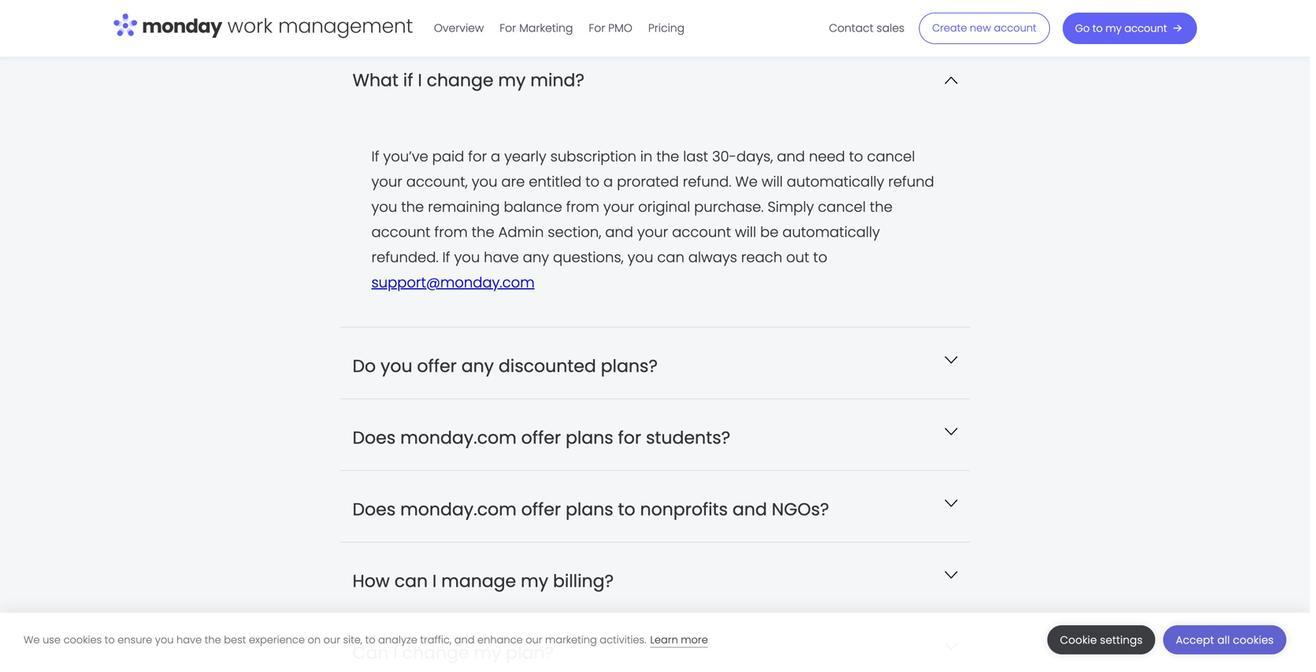 Task type: describe. For each thing, give the bounding box(es) containing it.
monday.com work management image
[[113, 10, 413, 43]]

the down the 'remaining'
[[472, 222, 494, 242]]

for marketing link
[[492, 16, 581, 41]]

discounted
[[499, 354, 596, 378]]

plans?
[[601, 354, 658, 378]]

we use cookies to ensure you have the best experience on our site, to analyze traffic, and enhance our marketing activities. learn more
[[24, 633, 708, 647]]

contact sales link
[[821, 16, 913, 41]]

for inside the does monday.com offer plans for students? dropdown button
[[618, 426, 641, 450]]

to down subscription
[[585, 172, 600, 192]]

do you offer any discounted plans?
[[353, 354, 658, 378]]

for for for pmo
[[589, 20, 605, 36]]

you've
[[383, 146, 428, 166]]

last
[[683, 146, 708, 166]]

contact sales
[[829, 20, 905, 36]]

for pmo link
[[581, 16, 640, 41]]

entitled
[[529, 172, 582, 192]]

be
[[760, 222, 779, 242]]

does monday.com offer plans for students?
[[353, 426, 730, 450]]

pricing link
[[640, 16, 693, 41]]

analyze
[[378, 633, 417, 647]]

what if i change my mind?
[[353, 68, 584, 92]]

to inside "dropdown button"
[[618, 497, 635, 521]]

for marketing
[[500, 20, 573, 36]]

what if i change my mind? button
[[340, 42, 970, 113]]

dialog containing cookie settings
[[0, 613, 1310, 667]]

0 vertical spatial a
[[491, 146, 500, 166]]

nonprofits
[[640, 497, 728, 521]]

settings
[[1100, 633, 1143, 648]]

billing?
[[553, 569, 614, 593]]

reach
[[741, 247, 782, 267]]

section,
[[548, 222, 601, 242]]

1 vertical spatial will
[[735, 222, 756, 242]]

learn
[[650, 633, 678, 647]]

the down 'refund' at the right of the page
[[870, 197, 893, 217]]

account up refunded.
[[371, 222, 431, 242]]

have inside if you've paid for a yearly subscription in the last 30-days, and need to cancel your account, you are entitled to a prorated refund. we will automatically refund you the remaining balance from your original purchase. simply cancel the account from the admin section, and your account will be automatically refunded. if you have any questions, you can always reach out to support@monday.com
[[484, 247, 519, 267]]

are
[[501, 172, 525, 192]]

all
[[1217, 633, 1230, 648]]

offer for discounted
[[417, 354, 457, 378]]

any inside dropdown button
[[461, 354, 494, 378]]

new
[[970, 21, 991, 35]]

1 our from the left
[[323, 633, 340, 647]]

have inside 'dialog'
[[176, 633, 202, 647]]

1 horizontal spatial a
[[603, 172, 613, 192]]

traffic,
[[420, 633, 452, 647]]

account up always
[[672, 222, 731, 242]]

always
[[688, 247, 737, 267]]

account,
[[406, 172, 468, 192]]

0 horizontal spatial if
[[371, 146, 379, 166]]

to left the ensure
[[105, 633, 115, 647]]

if you've paid for a yearly subscription in the last 30-days, and need to cancel your account, you are entitled to a prorated refund. we will automatically refund you the remaining balance from your original purchase. simply cancel the account from the admin section, and your account will be automatically refunded. if you have any questions, you can always reach out to support@monday.com
[[371, 146, 934, 293]]

account inside go to my account button
[[1124, 21, 1167, 35]]

experience
[[249, 633, 305, 647]]

best
[[224, 633, 246, 647]]

my for billing?
[[521, 569, 548, 593]]

1 horizontal spatial will
[[762, 172, 783, 192]]

any inside if you've paid for a yearly subscription in the last 30-days, and need to cancel your account, you are entitled to a prorated refund. we will automatically refund you the remaining balance from your original purchase. simply cancel the account from the admin section, and your account will be automatically refunded. if you have any questions, you can always reach out to support@monday.com
[[523, 247, 549, 267]]

ngos?
[[772, 497, 829, 521]]

original
[[638, 197, 690, 217]]

account inside the create new account button
[[994, 21, 1037, 35]]

cookie settings
[[1060, 633, 1143, 648]]

how can i manage my billing?
[[353, 569, 614, 593]]

does monday.com offer plans for students? button
[[340, 399, 970, 470]]

purchase.
[[694, 197, 764, 217]]

cookie settings button
[[1047, 626, 1155, 655]]

1 vertical spatial cancel
[[818, 197, 866, 217]]

how
[[353, 569, 390, 593]]

you right the questions,
[[628, 247, 653, 267]]

refunded.
[[371, 247, 439, 267]]

on
[[308, 633, 321, 647]]

learn more link
[[650, 633, 708, 648]]

you up refunded.
[[371, 197, 397, 217]]

monday.com for does monday.com offer plans for students?
[[400, 426, 517, 450]]

you up support@monday.com link
[[454, 247, 480, 267]]

accept
[[1176, 633, 1214, 648]]

create new account button
[[919, 13, 1050, 44]]

activities.
[[600, 633, 646, 647]]

admin
[[498, 222, 544, 242]]

use
[[43, 633, 61, 647]]

for inside if you've paid for a yearly subscription in the last 30-days, and need to cancel your account, you are entitled to a prorated refund. we will automatically refund you the remaining balance from your original purchase. simply cancel the account from the admin section, and your account will be automatically refunded. if you have any questions, you can always reach out to support@monday.com
[[468, 146, 487, 166]]

do
[[353, 354, 376, 378]]

cookies for use
[[63, 633, 102, 647]]

ensure
[[118, 633, 152, 647]]

0 vertical spatial automatically
[[787, 172, 884, 192]]

more
[[681, 633, 708, 647]]

you inside dropdown button
[[381, 354, 412, 378]]

and inside 'dialog'
[[454, 633, 475, 647]]

if
[[403, 68, 413, 92]]

paid
[[432, 146, 464, 166]]

does for does monday.com offer plans for students?
[[353, 426, 396, 450]]

do you offer any discounted plans? button
[[340, 328, 970, 398]]

i for can
[[432, 569, 437, 593]]

go to my account button
[[1063, 13, 1197, 44]]

main element
[[426, 0, 1197, 57]]

0 vertical spatial from
[[566, 197, 599, 217]]



Task type: vqa. For each thing, say whether or not it's contained in the screenshot.
right cancel
yes



Task type: locate. For each thing, give the bounding box(es) containing it.
i
[[418, 68, 422, 92], [432, 569, 437, 593]]

0 horizontal spatial cookies
[[63, 633, 102, 647]]

1 vertical spatial if
[[442, 247, 450, 267]]

marketing
[[519, 20, 573, 36]]

1 horizontal spatial cookies
[[1233, 633, 1274, 648]]

1 plans from the top
[[566, 426, 613, 450]]

and
[[777, 146, 805, 166], [605, 222, 633, 242], [733, 497, 767, 521], [454, 633, 475, 647]]

cookies for all
[[1233, 633, 1274, 648]]

my right go
[[1106, 21, 1122, 35]]

can left always
[[657, 247, 684, 267]]

a down subscription
[[603, 172, 613, 192]]

does inside "dropdown button"
[[353, 497, 396, 521]]

0 horizontal spatial a
[[491, 146, 500, 166]]

0 vertical spatial have
[[484, 247, 519, 267]]

go to my account
[[1075, 21, 1167, 35]]

1 horizontal spatial we
[[735, 172, 758, 192]]

questions,
[[553, 247, 624, 267]]

will left be at the right top of page
[[735, 222, 756, 242]]

create
[[932, 21, 967, 35]]

pricing
[[648, 20, 685, 36]]

my for mind?
[[498, 68, 526, 92]]

enhance
[[477, 633, 523, 647]]

does monday.com offer plans to nonprofits and ngos?
[[353, 497, 829, 521]]

1 vertical spatial we
[[24, 633, 40, 647]]

monday.com inside "dropdown button"
[[400, 497, 517, 521]]

and left need
[[777, 146, 805, 166]]

1 horizontal spatial your
[[603, 197, 634, 217]]

need
[[809, 146, 845, 166]]

your down you've
[[371, 172, 402, 192]]

refund
[[888, 172, 934, 192]]

go
[[1075, 21, 1090, 35]]

does
[[353, 426, 396, 450], [353, 497, 396, 521]]

have down admin at the left
[[484, 247, 519, 267]]

1 vertical spatial from
[[434, 222, 468, 242]]

to right site,
[[365, 633, 375, 647]]

for left the "pmo"
[[589, 20, 605, 36]]

1 vertical spatial monday.com
[[400, 497, 517, 521]]

out
[[786, 247, 809, 267]]

1 horizontal spatial any
[[523, 247, 549, 267]]

you right the ensure
[[155, 633, 174, 647]]

what if i change my mind? region
[[371, 144, 939, 295]]

cancel right 'simply'
[[818, 197, 866, 217]]

cookies
[[63, 633, 102, 647], [1233, 633, 1274, 648]]

for inside for pmo link
[[589, 20, 605, 36]]

support@monday.com link
[[371, 272, 535, 293]]

your down prorated
[[603, 197, 634, 217]]

0 vertical spatial does
[[353, 426, 396, 450]]

0 horizontal spatial your
[[371, 172, 402, 192]]

overview
[[434, 20, 484, 36]]

1 horizontal spatial if
[[442, 247, 450, 267]]

can
[[657, 247, 684, 267], [394, 569, 428, 593]]

0 vertical spatial can
[[657, 247, 684, 267]]

1 for from the left
[[500, 20, 516, 36]]

0 horizontal spatial have
[[176, 633, 202, 647]]

our right "enhance"
[[526, 633, 542, 647]]

any left "discounted"
[[461, 354, 494, 378]]

cookie
[[1060, 633, 1097, 648]]

accept all cookies button
[[1163, 626, 1286, 655]]

will
[[762, 172, 783, 192], [735, 222, 756, 242]]

manage
[[441, 569, 516, 593]]

0 horizontal spatial can
[[394, 569, 428, 593]]

0 vertical spatial offer
[[417, 354, 457, 378]]

for
[[468, 146, 487, 166], [618, 426, 641, 450]]

the
[[656, 146, 679, 166], [401, 197, 424, 217], [870, 197, 893, 217], [472, 222, 494, 242], [205, 633, 221, 647]]

and right traffic,
[[454, 633, 475, 647]]

1 horizontal spatial for
[[618, 426, 641, 450]]

0 horizontal spatial from
[[434, 222, 468, 242]]

1 does from the top
[[353, 426, 396, 450]]

for pmo
[[589, 20, 632, 36]]

our right the on
[[323, 633, 340, 647]]

cookies inside button
[[1233, 633, 1274, 648]]

accept all cookies
[[1176, 633, 1274, 648]]

0 vertical spatial your
[[371, 172, 402, 192]]

1 horizontal spatial have
[[484, 247, 519, 267]]

automatically down need
[[787, 172, 884, 192]]

1 cookies from the left
[[63, 633, 102, 647]]

30-
[[712, 146, 737, 166]]

0 horizontal spatial i
[[418, 68, 422, 92]]

monday.com for does monday.com offer plans to nonprofits and ngos?
[[400, 497, 517, 521]]

will down days,
[[762, 172, 783, 192]]

the inside 'dialog'
[[205, 633, 221, 647]]

offer down "discounted"
[[521, 426, 561, 450]]

plans inside the does monday.com offer plans to nonprofits and ngos? "dropdown button"
[[566, 497, 613, 521]]

my inside button
[[1106, 21, 1122, 35]]

0 vertical spatial monday.com
[[400, 426, 517, 450]]

offer right do
[[417, 354, 457, 378]]

the right in
[[656, 146, 679, 166]]

1 horizontal spatial from
[[566, 197, 599, 217]]

1 vertical spatial my
[[498, 68, 526, 92]]

sales
[[877, 20, 905, 36]]

plans for to
[[566, 497, 613, 521]]

2 vertical spatial my
[[521, 569, 548, 593]]

site,
[[343, 633, 362, 647]]

to inside button
[[1093, 21, 1103, 35]]

0 horizontal spatial we
[[24, 633, 40, 647]]

what
[[353, 68, 399, 92]]

1 vertical spatial a
[[603, 172, 613, 192]]

my left billing?
[[521, 569, 548, 593]]

yearly
[[504, 146, 547, 166]]

we inside 'dialog'
[[24, 633, 40, 647]]

to right need
[[849, 146, 863, 166]]

your down original
[[637, 222, 668, 242]]

offer for to
[[521, 497, 561, 521]]

plans inside the does monday.com offer plans for students? dropdown button
[[566, 426, 613, 450]]

2 cookies from the left
[[1233, 633, 1274, 648]]

how can i manage my billing? button
[[340, 543, 970, 614]]

subscription
[[550, 146, 636, 166]]

for left the marketing
[[500, 20, 516, 36]]

can inside if you've paid for a yearly subscription in the last 30-days, and need to cancel your account, you are entitled to a prorated refund. we will automatically refund you the remaining balance from your original purchase. simply cancel the account from the admin section, and your account will be automatically refunded. if you have any questions, you can always reach out to support@monday.com
[[657, 247, 684, 267]]

2 our from the left
[[526, 633, 542, 647]]

and inside "dropdown button"
[[733, 497, 767, 521]]

2 vertical spatial offer
[[521, 497, 561, 521]]

plans up billing?
[[566, 497, 613, 521]]

does inside dropdown button
[[353, 426, 396, 450]]

if
[[371, 146, 379, 166], [442, 247, 450, 267]]

0 horizontal spatial any
[[461, 354, 494, 378]]

1 vertical spatial for
[[618, 426, 641, 450]]

create new account
[[932, 21, 1037, 35]]

1 monday.com from the top
[[400, 426, 517, 450]]

1 horizontal spatial for
[[589, 20, 605, 36]]

you left are
[[472, 172, 497, 192]]

if up support@monday.com
[[442, 247, 450, 267]]

0 vertical spatial plans
[[566, 426, 613, 450]]

i inside dropdown button
[[418, 68, 422, 92]]

for left students?
[[618, 426, 641, 450]]

to right out
[[813, 247, 827, 267]]

0 vertical spatial i
[[418, 68, 422, 92]]

2 does from the top
[[353, 497, 396, 521]]

does monday.com offer plans to nonprofits and ngos? button
[[340, 471, 970, 542]]

1 vertical spatial plans
[[566, 497, 613, 521]]

any down admin at the left
[[523, 247, 549, 267]]

1 vertical spatial offer
[[521, 426, 561, 450]]

1 vertical spatial any
[[461, 354, 494, 378]]

cookies right all
[[1233, 633, 1274, 648]]

cancel
[[867, 146, 915, 166], [818, 197, 866, 217]]

from up section, on the left top
[[566, 197, 599, 217]]

cookies right use
[[63, 633, 102, 647]]

my
[[1106, 21, 1122, 35], [498, 68, 526, 92], [521, 569, 548, 593]]

does up how
[[353, 497, 396, 521]]

1 vertical spatial i
[[432, 569, 437, 593]]

can inside dropdown button
[[394, 569, 428, 593]]

we left use
[[24, 633, 40, 647]]

1 horizontal spatial cancel
[[867, 146, 915, 166]]

for right paid
[[468, 146, 487, 166]]

support@monday.com
[[371, 272, 535, 293]]

account right new
[[994, 21, 1037, 35]]

1 horizontal spatial can
[[657, 247, 684, 267]]

2 horizontal spatial your
[[637, 222, 668, 242]]

account right go
[[1124, 21, 1167, 35]]

pmo
[[608, 20, 632, 36]]

i right if on the top of page
[[418, 68, 422, 92]]

2 vertical spatial your
[[637, 222, 668, 242]]

i inside dropdown button
[[432, 569, 437, 593]]

0 horizontal spatial for
[[468, 146, 487, 166]]

for inside for marketing link
[[500, 20, 516, 36]]

0 horizontal spatial for
[[500, 20, 516, 36]]

0 horizontal spatial will
[[735, 222, 756, 242]]

have left the 'best'
[[176, 633, 202, 647]]

i left manage
[[432, 569, 437, 593]]

offer
[[417, 354, 457, 378], [521, 426, 561, 450], [521, 497, 561, 521]]

0 vertical spatial if
[[371, 146, 379, 166]]

to right go
[[1093, 21, 1103, 35]]

1 vertical spatial automatically
[[782, 222, 880, 242]]

my inside dropdown button
[[521, 569, 548, 593]]

0 vertical spatial my
[[1106, 21, 1122, 35]]

my left mind?
[[498, 68, 526, 92]]

does for does monday.com offer plans to nonprofits and ngos?
[[353, 497, 396, 521]]

and left ngos? on the right bottom of page
[[733, 497, 767, 521]]

1 horizontal spatial i
[[432, 569, 437, 593]]

offer inside "dropdown button"
[[521, 497, 561, 521]]

account
[[994, 21, 1037, 35], [1124, 21, 1167, 35], [371, 222, 431, 242], [672, 222, 731, 242]]

automatically up out
[[782, 222, 880, 242]]

marketing
[[545, 633, 597, 647]]

cancel up 'refund' at the right of the page
[[867, 146, 915, 166]]

you
[[472, 172, 497, 192], [371, 197, 397, 217], [454, 247, 480, 267], [628, 247, 653, 267], [381, 354, 412, 378], [155, 633, 174, 647]]

from down the 'remaining'
[[434, 222, 468, 242]]

students?
[[646, 426, 730, 450]]

dialog
[[0, 613, 1310, 667]]

1 vertical spatial have
[[176, 633, 202, 647]]

and up the questions,
[[605, 222, 633, 242]]

0 vertical spatial cancel
[[867, 146, 915, 166]]

for
[[500, 20, 516, 36], [589, 20, 605, 36]]

change
[[427, 68, 494, 92]]

refund.
[[683, 172, 731, 192]]

prorated
[[617, 172, 679, 192]]

your
[[371, 172, 402, 192], [603, 197, 634, 217], [637, 222, 668, 242]]

remaining
[[428, 197, 500, 217]]

i for if
[[418, 68, 422, 92]]

2 for from the left
[[589, 20, 605, 36]]

plans
[[566, 426, 613, 450], [566, 497, 613, 521]]

the down account, in the top left of the page
[[401, 197, 424, 217]]

you inside 'dialog'
[[155, 633, 174, 647]]

days,
[[737, 146, 773, 166]]

2 plans from the top
[[566, 497, 613, 521]]

to left nonprofits
[[618, 497, 635, 521]]

plans up the does monday.com offer plans to nonprofits and ngos?
[[566, 426, 613, 450]]

plans for for
[[566, 426, 613, 450]]

the left the 'best'
[[205, 633, 221, 647]]

overview link
[[426, 16, 492, 41]]

1 horizontal spatial our
[[526, 633, 542, 647]]

my inside dropdown button
[[498, 68, 526, 92]]

if left you've
[[371, 146, 379, 166]]

1 vertical spatial does
[[353, 497, 396, 521]]

0 vertical spatial we
[[735, 172, 758, 192]]

can right how
[[394, 569, 428, 593]]

0 vertical spatial will
[[762, 172, 783, 192]]

simply
[[768, 197, 814, 217]]

for for for marketing
[[500, 20, 516, 36]]

balance
[[504, 197, 562, 217]]

monday.com
[[400, 426, 517, 450], [400, 497, 517, 521]]

we inside if you've paid for a yearly subscription in the last 30-days, and need to cancel your account, you are entitled to a prorated refund. we will automatically refund you the remaining balance from your original purchase. simply cancel the account from the admin section, and your account will be automatically refunded. if you have any questions, you can always reach out to support@monday.com
[[735, 172, 758, 192]]

offer down does monday.com offer plans for students?
[[521, 497, 561, 521]]

we
[[735, 172, 758, 192], [24, 633, 40, 647]]

a left yearly
[[491, 146, 500, 166]]

does down do
[[353, 426, 396, 450]]

you right do
[[381, 354, 412, 378]]

offer for for
[[521, 426, 561, 450]]

0 vertical spatial any
[[523, 247, 549, 267]]

monday.com inside dropdown button
[[400, 426, 517, 450]]

in
[[640, 146, 653, 166]]

0 horizontal spatial cancel
[[818, 197, 866, 217]]

1 vertical spatial can
[[394, 569, 428, 593]]

we down days,
[[735, 172, 758, 192]]

2 monday.com from the top
[[400, 497, 517, 521]]

mind?
[[530, 68, 584, 92]]

0 vertical spatial for
[[468, 146, 487, 166]]

0 horizontal spatial our
[[323, 633, 340, 647]]

contact
[[829, 20, 874, 36]]

1 vertical spatial your
[[603, 197, 634, 217]]



